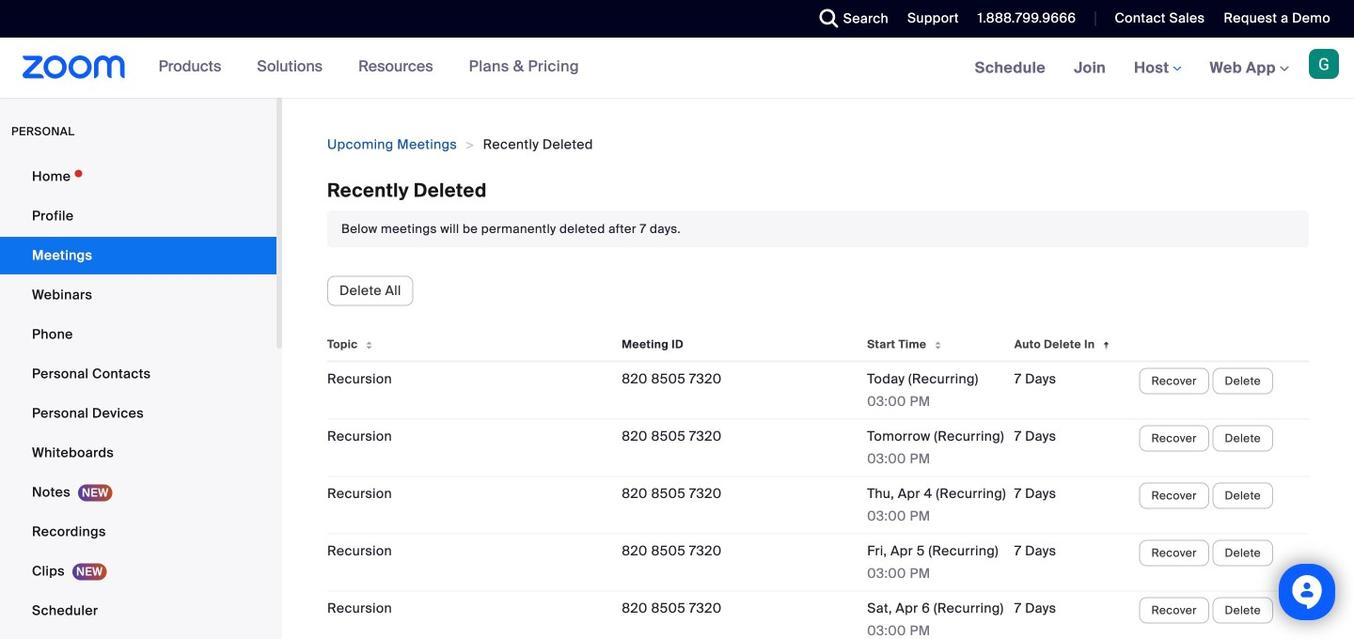 Task type: describe. For each thing, give the bounding box(es) containing it.
profile picture image
[[1309, 49, 1339, 79]]

main content main content
[[282, 98, 1354, 639]]



Task type: vqa. For each thing, say whether or not it's contained in the screenshot.
share to the left
no



Task type: locate. For each thing, give the bounding box(es) containing it.
meetings navigation
[[961, 38, 1354, 99]]

None button
[[327, 276, 414, 306]]

product information navigation
[[144, 38, 593, 98]]

zoom logo image
[[23, 55, 126, 79]]

none button inside the main content "main content"
[[327, 276, 414, 306]]

banner
[[0, 38, 1354, 99]]

personal menu menu
[[0, 158, 276, 639]]



